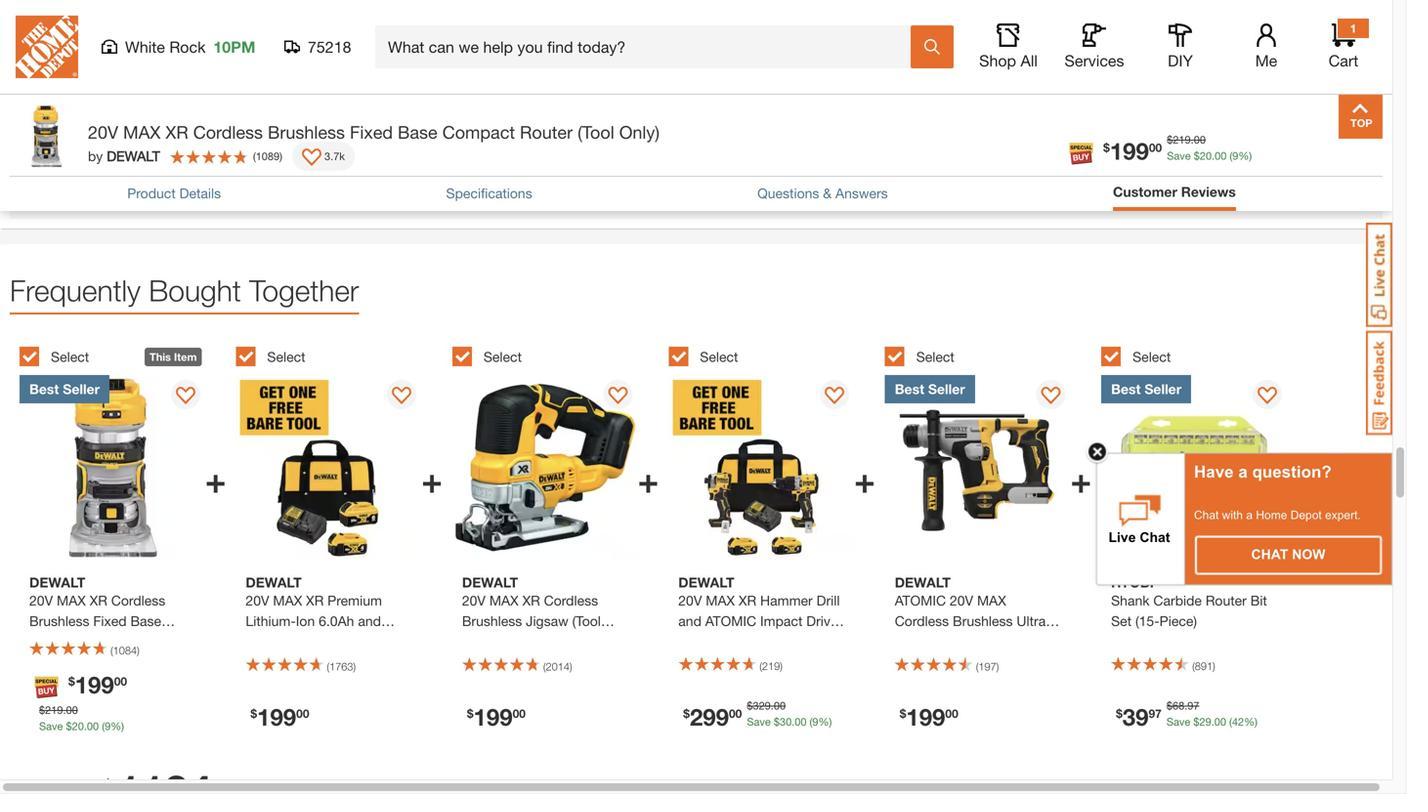Task type: vqa. For each thing, say whether or not it's contained in the screenshot.
Niki8 at the left of page
no



Task type: describe. For each thing, give the bounding box(es) containing it.
$ 199 00 for dewalt 20v max xr cordless brushless jigsaw (tool only)
[[467, 704, 526, 732]]

2014
[[546, 661, 570, 674]]

20v for dewalt 20v max xr hammer drill and atomic impact driver 2 tool combo kit with (2) 4.0ah batteries, charger, and bag
[[679, 593, 702, 609]]

1 horizontal spatial 20
[[1200, 150, 1212, 162]]

customer reviews
[[1113, 184, 1236, 200]]

219 inside 1 / 6 group
[[45, 705, 63, 717]]

best inside 1 / 6 group
[[29, 381, 59, 398]]

this
[[150, 351, 171, 364]]

by joseph
[[20, 8, 92, 26]]

rock
[[169, 38, 206, 56]]

10pm
[[213, 38, 255, 56]]

bit
[[1251, 593, 1267, 609]]

891
[[1195, 660, 1213, 673]]

20v max xr cordless brushless jigsaw (tool only) image
[[452, 376, 638, 561]]

$ 199 00 for dewalt atomic 20v max cordless brushless ultra- compact 5/8 in. sds plus hammer drill (tool only)
[[900, 704, 959, 732]]

shank carbide router bit set (15-piece) image
[[1102, 376, 1287, 561]]

shank
[[1111, 593, 1150, 609]]

select for 6 / 6 group
[[1133, 349, 1171, 366]]

9 inside $ 299 00 $ 329 . 00 save $ 30 . 00 ( 9 %)
[[813, 716, 819, 729]]

1763
[[329, 661, 353, 674]]

with inside dewalt 20v max xr hammer drill and atomic impact driver 2 tool combo kit with (2) 4.0ah batteries, charger, and bag
[[788, 634, 814, 650]]

0 horizontal spatial 97
[[1149, 708, 1162, 721]]

best seller inside 1 / 6 group
[[29, 381, 100, 398]]

cart 1
[[1329, 22, 1359, 70]]

best seller for ryobi
[[1111, 381, 1182, 398]]

(tool inside dewalt 20v max xr cordless brushless jigsaw (tool only)
[[572, 614, 601, 630]]

ultra-
[[1017, 614, 1051, 630]]

select for 3 / 6 group
[[484, 349, 522, 366]]

me
[[1256, 51, 1278, 70]]

00 inside $ 39 97 $ 68 . 97 save $ 29 . 00 ( 42 %)
[[1215, 716, 1227, 729]]

75218
[[308, 38, 351, 56]]

lithium-
[[246, 614, 296, 630]]

00 inside 5 / 6 'group'
[[946, 708, 959, 721]]

piece)
[[1160, 614, 1197, 630]]

item
[[174, 351, 197, 364]]

set
[[1111, 614, 1132, 630]]

$ 39 97 $ 68 . 97 save $ 29 . 00 ( 42 %)
[[1116, 700, 1258, 732]]

4 / 6 group
[[669, 336, 875, 760]]

atomic inside dewalt 20v max xr hammer drill and atomic impact driver 2 tool combo kit with (2) 4.0ah batteries, charger, and bag
[[705, 614, 757, 630]]

cordless for dewalt 20v max xr cordless brushless jigsaw (tool only)
[[544, 593, 598, 609]]

) for dewalt 20v max xr hammer drill and atomic impact driver 2 tool combo kit with (2) 4.0ah batteries, charger, and bag
[[780, 660, 783, 673]]

plus
[[1028, 634, 1055, 650]]

ryobi shank carbide router bit set (15-piece)
[[1111, 575, 1267, 630]]

white
[[125, 38, 165, 56]]

199 for dewalt atomic 20v max cordless brushless ultra- compact 5/8 in. sds plus hammer drill (tool only)
[[906, 704, 946, 732]]

20v max xr cordless brushless fixed base compact router (tool only)
[[88, 122, 660, 143]]

select for 2 / 6 group
[[267, 349, 305, 366]]

carbide
[[1154, 593, 1202, 609]]

0 horizontal spatial cordless
[[193, 122, 263, 143]]

xr for dewalt 20v max xr hammer drill and atomic impact driver 2 tool combo kit with (2) 4.0ah batteries, charger, and bag
[[739, 593, 757, 609]]

1 vertical spatial a
[[1246, 509, 1253, 522]]

dewalt for dewalt 20v max xr hammer drill and atomic impact driver 2 tool combo kit with (2) 4.0ah batteries, charger, and bag
[[679, 575, 735, 591]]

1 / 6 group
[[20, 336, 226, 760]]

have
[[1194, 463, 1234, 481]]

chat with a home depot expert.
[[1194, 509, 1361, 522]]

premium
[[328, 593, 382, 609]]

seller for ryobi
[[1145, 381, 1182, 398]]

%) inside $ 299 00 $ 329 . 00 save $ 30 . 00 ( 9 %)
[[819, 716, 832, 729]]

( 197 )
[[976, 661, 999, 674]]

2 / 6 group
[[236, 336, 443, 760]]

3 / 6 group
[[452, 336, 659, 760]]

) for ryobi shank carbide router bit set (15-piece)
[[1213, 660, 1216, 673]]

What can we help you find today? search field
[[388, 26, 910, 67]]

$ inside 3 / 6 group
[[467, 708, 474, 721]]

chat
[[1194, 509, 1219, 522]]

by for by dewalt
[[88, 148, 103, 164]]

(2)
[[817, 634, 832, 650]]

joseph button
[[38, 8, 92, 28]]

%) inside 1 / 6 group
[[111, 721, 124, 734]]

20v max xr hammer drill and atomic impact driver 2 tool combo kit with (2) 4.0ah batteries, charger, and bag image
[[669, 376, 854, 561]]

) left 3.7k dropdown button
[[280, 150, 282, 162]]

1 horizontal spatial $ 219 . 00 save $ 20 . 00 ( 9 %)
[[1167, 133, 1252, 162]]

00 inside 3 / 6 group
[[513, 708, 526, 721]]

max for dewalt 20v max xr premium lithium-ion 6.0ah and 4.0ah starter kit
[[273, 593, 302, 609]]

specifications
[[446, 185, 532, 201]]

$ 299 00 $ 329 . 00 save $ 30 . 00 ( 9 %)
[[683, 700, 832, 732]]

jigsaw
[[526, 614, 569, 630]]

joseph
[[38, 9, 92, 26]]

+ inside 5 / 6 'group'
[[1071, 459, 1092, 501]]

%) inside $ 39 97 $ 68 . 97 save $ 29 . 00 ( 42 %)
[[1244, 716, 1258, 729]]

reviews
[[1181, 184, 1236, 200]]

compact for router
[[442, 122, 515, 143]]

00 inside 2 / 6 group
[[296, 708, 309, 721]]

20v max xr premium lithium-ion 6.0ah and 4.0ah starter kit image
[[236, 376, 421, 561]]

display image inside 4 / 6 group
[[825, 387, 845, 407]]

reviews
[[739, 181, 785, 197]]

product details
[[127, 185, 221, 201]]

0 vertical spatial (tool
[[578, 122, 615, 143]]

$ inside 2 / 6 group
[[251, 708, 257, 721]]

diy
[[1168, 51, 1193, 70]]

hammer inside dewalt 20v max xr hammer drill and atomic impact driver 2 tool combo kit with (2) 4.0ah batteries, charger, and bag
[[760, 593, 813, 609]]

2 horizontal spatial 219
[[1173, 133, 1191, 146]]

0 vertical spatial router
[[520, 122, 573, 143]]

chat
[[1252, 547, 1289, 562]]

(tool inside dewalt atomic 20v max cordless brushless ultra- compact 5/8 in. sds plus hammer drill (tool only)
[[978, 655, 1007, 671]]

( 219 )
[[760, 660, 783, 673]]

dewalt 20v max xr hammer drill and atomic impact driver 2 tool combo kit with (2) 4.0ah batteries, charger, and bag
[[679, 575, 843, 692]]

review
[[1335, 53, 1373, 67]]

live chat image
[[1366, 223, 1393, 327]]

+ for dewalt 20v max xr cordless brushless jigsaw (tool only)
[[638, 459, 659, 501]]

20 inside 1 / 6 group
[[72, 721, 84, 734]]

brushless for dewalt atomic 20v max cordless brushless ultra- compact 5/8 in. sds plus hammer drill (tool only)
[[953, 614, 1013, 630]]

in.
[[979, 634, 993, 650]]

219 inside 4 / 6 group
[[762, 660, 780, 673]]

$ 219 . 00 save $ 20 . 00 ( 9 %) inside 1 / 6 group
[[39, 705, 124, 734]]

cart
[[1329, 51, 1359, 70]]

+ for dewalt 20v max xr premium lithium-ion 6.0ah and 4.0ah starter kit
[[421, 459, 443, 501]]

) for dewalt atomic 20v max cordless brushless ultra- compact 5/8 in. sds plus hammer drill (tool only)
[[997, 661, 999, 674]]

fixed
[[350, 122, 393, 143]]

( 2014 )
[[543, 661, 572, 674]]

( 1089 )
[[253, 150, 282, 162]]

questions & answers
[[758, 185, 888, 201]]

services
[[1065, 51, 1124, 70]]

have a question?
[[1194, 463, 1332, 481]]

3.7k button
[[292, 142, 355, 171]]

and left bag on the right of page
[[679, 675, 702, 692]]

best for dewalt
[[895, 381, 925, 398]]

299
[[690, 704, 729, 732]]

) for dewalt 20v max xr cordless brushless jigsaw (tool only)
[[570, 661, 572, 674]]

product
[[127, 185, 176, 201]]

0 horizontal spatial brushless
[[268, 122, 345, 143]]

$ inside 5 / 6 'group'
[[900, 708, 906, 721]]

diy button
[[1149, 23, 1212, 70]]

expert.
[[1325, 509, 1361, 522]]

ryobi
[[1111, 575, 1154, 591]]

30
[[780, 716, 792, 729]]

( 1763 )
[[327, 661, 356, 674]]

router inside ryobi shank carbide router bit set (15-piece)
[[1206, 593, 1247, 609]]

329
[[753, 700, 771, 713]]

report
[[1296, 53, 1332, 67]]

) for dewalt 20v max xr premium lithium-ion 6.0ah and 4.0ah starter kit
[[353, 661, 356, 674]]

dewalt 20v max xr premium lithium-ion 6.0ah and 4.0ah starter kit
[[246, 575, 382, 650]]

( 891 )
[[1193, 660, 1216, 673]]

1
[[1350, 22, 1357, 35]]

2 inside navigation
[[622, 127, 631, 148]]

seller for dewalt
[[928, 381, 965, 398]]

white rock 10pm
[[125, 38, 255, 56]]

answers
[[836, 185, 888, 201]]

( inside 3 / 6 group
[[543, 661, 546, 674]]

bag
[[705, 675, 730, 692]]

sds
[[997, 634, 1025, 650]]



Task type: locate. For each thing, give the bounding box(es) containing it.
1 horizontal spatial kit
[[768, 634, 785, 650]]

top button
[[1339, 95, 1383, 139]]

by for by joseph
[[20, 8, 35, 24]]

only) inside dewalt atomic 20v max cordless brushless ultra- compact 5/8 in. sds plus hammer drill (tool only)
[[1011, 655, 1042, 671]]

select inside 5 / 6 'group'
[[916, 349, 955, 366]]

xr
[[166, 122, 188, 143], [306, 593, 324, 609], [522, 593, 540, 609], [739, 593, 757, 609]]

1 horizontal spatial router
[[1206, 593, 1247, 609]]

1 horizontal spatial compact
[[895, 634, 951, 650]]

combo
[[719, 634, 764, 650]]

hammer left '197'
[[895, 655, 947, 671]]

brushless up 3.7k in the top of the page
[[268, 122, 345, 143]]

1 best from the left
[[29, 381, 59, 398]]

0 horizontal spatial 2
[[622, 127, 631, 148]]

$ 199 00 inside 1 / 6 group
[[68, 671, 127, 699]]

1 vertical spatial compact
[[895, 634, 951, 650]]

and down premium
[[358, 614, 381, 630]]

2 left tool
[[679, 634, 686, 650]]

seller
[[63, 381, 100, 398], [928, 381, 965, 398], [1145, 381, 1182, 398]]

router left 2 link
[[520, 122, 573, 143]]

3.7k
[[325, 150, 345, 162]]

00
[[1194, 133, 1206, 146], [1149, 141, 1162, 154], [1215, 150, 1227, 162], [114, 675, 127, 689], [774, 700, 786, 713], [66, 705, 78, 717], [296, 708, 309, 721], [513, 708, 526, 721], [729, 708, 742, 721], [946, 708, 959, 721], [795, 716, 807, 729], [1215, 716, 1227, 729], [87, 721, 99, 734]]

1 vertical spatial atomic
[[705, 614, 757, 630]]

1 vertical spatial by
[[88, 148, 103, 164]]

drill up the driver
[[817, 593, 840, 609]]

drill inside dewalt 20v max xr hammer drill and atomic impact driver 2 tool combo kit with (2) 4.0ah batteries, charger, and bag
[[817, 593, 840, 609]]

save
[[1167, 150, 1191, 162], [747, 716, 771, 729], [1167, 716, 1191, 729], [39, 721, 63, 734]]

1 horizontal spatial cordless
[[544, 593, 598, 609]]

ion
[[296, 614, 315, 630]]

display image
[[176, 387, 195, 407]]

brushless up 'in.'
[[953, 614, 1013, 630]]

kit down 6.0ah
[[330, 634, 347, 650]]

with right chat
[[1222, 509, 1243, 522]]

product details button
[[127, 183, 221, 204], [127, 183, 221, 204]]

only)
[[619, 122, 660, 143], [462, 634, 494, 650], [1011, 655, 1042, 671]]

2 vertical spatial (tool
[[978, 655, 1007, 671]]

+ inside 2 / 6 group
[[421, 459, 443, 501]]

0 horizontal spatial 9
[[105, 721, 111, 734]]

brushless inside dewalt atomic 20v max cordless brushless ultra- compact 5/8 in. sds plus hammer drill (tool only)
[[953, 614, 1013, 630]]

%)
[[1239, 150, 1252, 162], [819, 716, 832, 729], [1244, 716, 1258, 729], [111, 721, 124, 734]]

42
[[1232, 716, 1244, 729]]

together
[[249, 273, 359, 308]]

bought
[[149, 273, 241, 308]]

.
[[1191, 133, 1194, 146], [1212, 150, 1215, 162], [771, 700, 774, 713], [1185, 700, 1188, 713], [63, 705, 66, 717], [792, 716, 795, 729], [1212, 716, 1215, 729], [84, 721, 87, 734]]

dewalt inside dewalt 20v max xr cordless brushless jigsaw (tool only)
[[462, 575, 518, 591]]

1 vertical spatial 2
[[679, 634, 686, 650]]

4 select from the left
[[700, 349, 738, 366]]

impact
[[760, 614, 803, 630]]

by left joseph
[[20, 8, 35, 24]]

1 horizontal spatial hammer
[[895, 655, 947, 671]]

20v inside dewalt atomic 20v max cordless brushless ultra- compact 5/8 in. sds plus hammer drill (tool only)
[[950, 593, 974, 609]]

5/8
[[955, 634, 975, 650]]

4.0ah inside dewalt 20v max xr premium lithium-ion 6.0ah and 4.0ah starter kit
[[246, 634, 281, 650]]

seller inside 6 / 6 group
[[1145, 381, 1182, 398]]

(15-
[[1136, 614, 1160, 630]]

best seller
[[29, 381, 100, 398], [895, 381, 965, 398], [1111, 381, 1182, 398]]

2 horizontal spatial only)
[[1011, 655, 1042, 671]]

select inside 4 / 6 group
[[700, 349, 738, 366]]

best seller inside 5 / 6 'group'
[[895, 381, 965, 398]]

2 vertical spatial only)
[[1011, 655, 1042, 671]]

1 vertical spatial only)
[[462, 634, 494, 650]]

questions
[[758, 185, 819, 201]]

brushless for dewalt 20v max xr cordless brushless jigsaw (tool only)
[[462, 614, 522, 630]]

0 horizontal spatial with
[[788, 634, 814, 650]]

0 horizontal spatial kit
[[330, 634, 347, 650]]

2 select from the left
[[267, 349, 305, 366]]

( inside $ 39 97 $ 68 . 97 save $ 29 . 00 ( 42 %)
[[1230, 716, 1232, 729]]

best
[[29, 381, 59, 398], [895, 381, 925, 398], [1111, 381, 1141, 398]]

feedback link image
[[1366, 330, 1393, 436]]

best for ryobi
[[1111, 381, 1141, 398]]

atomic inside dewalt atomic 20v max cordless brushless ultra- compact 5/8 in. sds plus hammer drill (tool only)
[[895, 593, 946, 609]]

2 horizontal spatial brushless
[[953, 614, 1013, 630]]

20v
[[88, 122, 118, 143], [246, 593, 269, 609], [462, 593, 486, 609], [679, 593, 702, 609], [950, 593, 974, 609]]

shop all button
[[977, 23, 1040, 70]]

0 horizontal spatial atomic
[[705, 614, 757, 630]]

customer reviews button
[[1113, 182, 1236, 206], [1113, 182, 1236, 202]]

by right product image
[[88, 148, 103, 164]]

( inside 1 / 6 group
[[102, 721, 105, 734]]

9 inside 1 / 6 group
[[105, 721, 111, 734]]

1 horizontal spatial atomic
[[895, 593, 946, 609]]

1 + from the left
[[205, 459, 226, 501]]

cordless
[[193, 122, 263, 143], [544, 593, 598, 609], [895, 614, 949, 630]]

$
[[1167, 133, 1173, 146], [1104, 141, 1110, 154], [1194, 150, 1200, 162], [68, 675, 75, 689], [747, 700, 753, 713], [1167, 700, 1173, 713], [39, 705, 45, 717], [251, 708, 257, 721], [467, 708, 474, 721], [683, 708, 690, 721], [900, 708, 906, 721], [1116, 708, 1123, 721], [774, 716, 780, 729], [1194, 716, 1200, 729], [66, 721, 72, 734]]

brushless left jigsaw
[[462, 614, 522, 630]]

best seller inside 6 / 6 group
[[1111, 381, 1182, 398]]

now
[[1292, 547, 1326, 562]]

0 vertical spatial cordless
[[193, 122, 263, 143]]

199 for dewalt 20v max xr cordless brushless jigsaw (tool only)
[[474, 704, 513, 732]]

) down sds
[[997, 661, 999, 674]]

6 / 6 group
[[1102, 336, 1308, 760]]

0 vertical spatial atomic
[[895, 593, 946, 609]]

a
[[1239, 463, 1248, 481], [1246, 509, 1253, 522]]

2 best from the left
[[895, 381, 925, 398]]

1 vertical spatial with
[[788, 634, 814, 650]]

0 vertical spatial by
[[20, 8, 35, 24]]

0 vertical spatial drill
[[817, 593, 840, 609]]

+ inside 4 / 6 group
[[854, 459, 875, 501]]

$ 199 00 for dewalt 20v max xr premium lithium-ion 6.0ah and 4.0ah starter kit
[[251, 704, 309, 732]]

6 select from the left
[[1133, 349, 1171, 366]]

+
[[205, 459, 226, 501], [421, 459, 443, 501], [638, 459, 659, 501], [854, 459, 875, 501], [1071, 459, 1092, 501]]

select inside 1 / 6 group
[[51, 349, 89, 366]]

xr for dewalt 20v max xr premium lithium-ion 6.0ah and 4.0ah starter kit
[[306, 593, 324, 609]]

2 kit from the left
[[768, 634, 785, 650]]

and up tool
[[679, 614, 702, 630]]

xr up ion
[[306, 593, 324, 609]]

4.0ah down lithium-
[[246, 634, 281, 650]]

1 select from the left
[[51, 349, 89, 366]]

dewalt inside dewalt atomic 20v max cordless brushless ultra- compact 5/8 in. sds plus hammer drill (tool only)
[[895, 575, 951, 591]]

cordless inside dewalt atomic 20v max cordless brushless ultra- compact 5/8 in. sds plus hammer drill (tool only)
[[895, 614, 949, 630]]

compact for 5/8
[[895, 634, 951, 650]]

select for 1 / 6 group
[[51, 349, 89, 366]]

drill inside dewalt atomic 20v max cordless brushless ultra- compact 5/8 in. sds plus hammer drill (tool only)
[[951, 655, 975, 671]]

router left bit
[[1206, 593, 1247, 609]]

68
[[1173, 700, 1185, 713]]

0 horizontal spatial only)
[[462, 634, 494, 650]]

2 horizontal spatial best
[[1111, 381, 1141, 398]]

shop all
[[979, 51, 1038, 70]]

1 vertical spatial (tool
[[572, 614, 601, 630]]

1 horizontal spatial best
[[895, 381, 925, 398]]

199 inside 5 / 6 'group'
[[906, 704, 946, 732]]

a right have on the right bottom
[[1239, 463, 1248, 481]]

199 inside 1 / 6 group
[[75, 671, 114, 699]]

1 best seller from the left
[[29, 381, 100, 398]]

4 + from the left
[[854, 459, 875, 501]]

4.0ah down tool
[[679, 655, 714, 671]]

0 vertical spatial hammer
[[760, 593, 813, 609]]

dewalt for dewalt atomic 20v max cordless brushless ultra- compact 5/8 in. sds plus hammer drill (tool only)
[[895, 575, 951, 591]]

all
[[1021, 51, 1038, 70]]

hammer up the impact
[[760, 593, 813, 609]]

2 seller from the left
[[928, 381, 965, 398]]

with up the charger,
[[788, 634, 814, 650]]

9
[[1233, 150, 1239, 162], [813, 716, 819, 729], [105, 721, 111, 734]]

1 horizontal spatial seller
[[928, 381, 965, 398]]

chat now link
[[1196, 537, 1381, 574]]

and
[[358, 614, 381, 630], [679, 614, 702, 630], [679, 675, 702, 692]]

home
[[1256, 509, 1288, 522]]

20v inside dewalt 20v max xr hammer drill and atomic impact driver 2 tool combo kit with (2) 4.0ah batteries, charger, and bag
[[679, 593, 702, 609]]

) inside 3 / 6 group
[[570, 661, 572, 674]]

best inside 5 / 6 'group'
[[895, 381, 925, 398]]

the home depot logo image
[[16, 16, 78, 78]]

2 vertical spatial cordless
[[895, 614, 949, 630]]

best seller for dewalt
[[895, 381, 965, 398]]

2 vertical spatial 219
[[45, 705, 63, 717]]

2 + from the left
[[421, 459, 443, 501]]

only) inside dewalt 20v max xr cordless brushless jigsaw (tool only)
[[462, 634, 494, 650]]

0 vertical spatial 219
[[1173, 133, 1191, 146]]

1 horizontal spatial 97
[[1188, 700, 1200, 713]]

max inside dewalt atomic 20v max cordless brushless ultra- compact 5/8 in. sds plus hammer drill (tool only)
[[977, 593, 1007, 609]]

( inside 5 / 6 'group'
[[976, 661, 979, 674]]

select inside 6 / 6 group
[[1133, 349, 1171, 366]]

product image image
[[15, 105, 78, 168]]

compact inside dewalt atomic 20v max cordless brushless ultra- compact 5/8 in. sds plus hammer drill (tool only)
[[895, 634, 951, 650]]

$ 219 . 00 save $ 20 . 00 ( 9 %)
[[1167, 133, 1252, 162], [39, 705, 124, 734]]

by inside by joseph
[[20, 8, 35, 24]]

dewalt 20v max xr cordless brushless jigsaw (tool only)
[[462, 575, 601, 650]]

cordless inside dewalt 20v max xr cordless brushless jigsaw (tool only)
[[544, 593, 598, 609]]

1 horizontal spatial 9
[[813, 716, 819, 729]]

details
[[179, 185, 221, 201]]

cordless for dewalt atomic 20v max cordless brushless ultra- compact 5/8 in. sds plus hammer drill (tool only)
[[895, 614, 949, 630]]

0 horizontal spatial router
[[520, 122, 573, 143]]

0 vertical spatial 2
[[622, 127, 631, 148]]

frequently
[[10, 273, 141, 308]]

seller inside 1 / 6 group
[[63, 381, 100, 398]]

1 horizontal spatial by
[[88, 148, 103, 164]]

0 horizontal spatial seller
[[63, 381, 100, 398]]

5 + from the left
[[1071, 459, 1092, 501]]

2 horizontal spatial best seller
[[1111, 381, 1182, 398]]

kit inside dewalt 20v max xr premium lithium-ion 6.0ah and 4.0ah starter kit
[[330, 634, 347, 650]]

select for 5 / 6 'group'
[[916, 349, 955, 366]]

1 horizontal spatial brushless
[[462, 614, 522, 630]]

) right batteries,
[[780, 660, 783, 673]]

starter
[[285, 634, 326, 650]]

max for dewalt 20v max xr cordless brushless jigsaw (tool only)
[[490, 593, 519, 609]]

save inside 1 / 6 group
[[39, 721, 63, 734]]

0 horizontal spatial best seller
[[29, 381, 100, 398]]

question?
[[1253, 463, 1332, 481]]

0 horizontal spatial $ 219 . 00 save $ 20 . 00 ( 9 %)
[[39, 705, 124, 734]]

) down 6.0ah
[[353, 661, 356, 674]]

brushless inside dewalt 20v max xr cordless brushless jigsaw (tool only)
[[462, 614, 522, 630]]

shop
[[979, 51, 1016, 70]]

$ 199 00 inside 2 / 6 group
[[251, 704, 309, 732]]

219
[[1173, 133, 1191, 146], [762, 660, 780, 673], [45, 705, 63, 717]]

3 select from the left
[[484, 349, 522, 366]]

2 horizontal spatial 9
[[1233, 150, 1239, 162]]

2 link
[[602, 117, 651, 159]]

5 / 6 group
[[885, 336, 1092, 760]]

display image inside 3.7k dropdown button
[[302, 149, 322, 168]]

5 select from the left
[[916, 349, 955, 366]]

max for dewalt 20v max xr hammer drill and atomic impact driver 2 tool combo kit with (2) 4.0ah batteries, charger, and bag
[[706, 593, 735, 609]]

seller inside 5 / 6 'group'
[[928, 381, 965, 398]]

)
[[280, 150, 282, 162], [780, 660, 783, 673], [1213, 660, 1216, 673], [353, 661, 356, 674], [570, 661, 572, 674], [997, 661, 999, 674]]

1 horizontal spatial 219
[[762, 660, 780, 673]]

2 horizontal spatial seller
[[1145, 381, 1182, 398]]

2 horizontal spatial cordless
[[895, 614, 949, 630]]

0 vertical spatial 4.0ah
[[246, 634, 281, 650]]

charger,
[[780, 655, 831, 671]]

0 vertical spatial with
[[1222, 509, 1243, 522]]

save inside $ 39 97 $ 68 . 97 save $ 29 . 00 ( 42 %)
[[1167, 716, 1191, 729]]

compact left 5/8
[[895, 634, 951, 650]]

depot
[[1291, 509, 1322, 522]]

0 horizontal spatial 20
[[72, 721, 84, 734]]

xr inside dewalt 20v max xr premium lithium-ion 6.0ah and 4.0ah starter kit
[[306, 593, 324, 609]]

199 for dewalt 20v max xr premium lithium-ion 6.0ah and 4.0ah starter kit
[[257, 704, 296, 732]]

display image
[[302, 149, 322, 168], [392, 387, 412, 407], [609, 387, 628, 407], [825, 387, 845, 407], [1041, 387, 1061, 407], [1258, 387, 1277, 407]]

1 horizontal spatial 4.0ah
[[679, 655, 714, 671]]

2 inside dewalt 20v max xr hammer drill and atomic impact driver 2 tool combo kit with (2) 4.0ah batteries, charger, and bag
[[679, 634, 686, 650]]

this item
[[150, 351, 197, 364]]

20v inside dewalt 20v max xr cordless brushless jigsaw (tool only)
[[462, 593, 486, 609]]

( inside 2 / 6 group
[[327, 661, 329, 674]]

kit inside dewalt 20v max xr hammer drill and atomic impact driver 2 tool combo kit with (2) 4.0ah batteries, charger, and bag
[[768, 634, 785, 650]]

select for 4 / 6 group
[[700, 349, 738, 366]]

xr up combo
[[739, 593, 757, 609]]

29
[[1200, 716, 1212, 729]]

kit down the impact
[[768, 634, 785, 650]]

1 vertical spatial 20
[[72, 721, 84, 734]]

1 vertical spatial cordless
[[544, 593, 598, 609]]

20v for dewalt 20v max xr premium lithium-ion 6.0ah and 4.0ah starter kit
[[246, 593, 269, 609]]

display image inside 6 / 6 group
[[1258, 387, 1277, 407]]

select inside 3 / 6 group
[[484, 349, 522, 366]]

75218 button
[[284, 37, 352, 57]]

0 horizontal spatial 4.0ah
[[246, 634, 281, 650]]

xr up jigsaw
[[522, 593, 540, 609]]

max inside dewalt 20v max xr cordless brushless jigsaw (tool only)
[[490, 593, 519, 609]]

+ inside 3 / 6 group
[[638, 459, 659, 501]]

select inside 2 / 6 group
[[267, 349, 305, 366]]

1 horizontal spatial with
[[1222, 509, 1243, 522]]

xr inside dewalt 20v max xr hammer drill and atomic impact driver 2 tool combo kit with (2) 4.0ah batteries, charger, and bag
[[739, 593, 757, 609]]

1 vertical spatial 4.0ah
[[679, 655, 714, 671]]

0 horizontal spatial 219
[[45, 705, 63, 717]]

1 vertical spatial hammer
[[895, 655, 947, 671]]

save inside $ 299 00 $ 329 . 00 save $ 30 . 00 ( 9 %)
[[747, 716, 771, 729]]

dewalt inside dewalt 20v max xr hammer drill and atomic impact driver 2 tool combo kit with (2) 4.0ah batteries, charger, and bag
[[679, 575, 735, 591]]

dewalt for dewalt 20v max xr cordless brushless jigsaw (tool only)
[[462, 575, 518, 591]]

driver
[[807, 614, 843, 630]]

a left home
[[1246, 509, 1253, 522]]

39
[[1123, 704, 1149, 732]]

2 down what can we help you find today? 'search box'
[[622, 127, 631, 148]]

chat now
[[1252, 547, 1326, 562]]

0 horizontal spatial compact
[[442, 122, 515, 143]]

2 best seller from the left
[[895, 381, 965, 398]]

customer
[[1113, 184, 1178, 200]]

0 horizontal spatial drill
[[817, 593, 840, 609]]

router
[[520, 122, 573, 143], [1206, 593, 1247, 609]]

hammer inside dewalt atomic 20v max cordless brushless ultra- compact 5/8 in. sds plus hammer drill (tool only)
[[895, 655, 947, 671]]

select
[[51, 349, 89, 366], [267, 349, 305, 366], [484, 349, 522, 366], [700, 349, 738, 366], [916, 349, 955, 366], [1133, 349, 1171, 366]]

) down dewalt 20v max xr cordless brushless jigsaw (tool only) on the bottom left of page
[[570, 661, 572, 674]]

97
[[1188, 700, 1200, 713], [1149, 708, 1162, 721]]

199 inside 3 / 6 group
[[474, 704, 513, 732]]

197
[[979, 661, 997, 674]]

1 vertical spatial $ 219 . 00 save $ 20 . 00 ( 9 %)
[[39, 705, 124, 734]]

$ 199 00 inside 3 / 6 group
[[467, 704, 526, 732]]

&
[[823, 185, 832, 201]]

199 inside 2 / 6 group
[[257, 704, 296, 732]]

with
[[1222, 509, 1243, 522], [788, 634, 814, 650]]

1 vertical spatial drill
[[951, 655, 975, 671]]

0 vertical spatial a
[[1239, 463, 1248, 481]]

(
[[1230, 150, 1233, 162], [253, 150, 256, 162], [760, 660, 762, 673], [1193, 660, 1195, 673], [327, 661, 329, 674], [543, 661, 546, 674], [976, 661, 979, 674], [810, 716, 813, 729], [1230, 716, 1232, 729], [102, 721, 105, 734]]

max inside dewalt 20v max xr hammer drill and atomic impact driver 2 tool combo kit with (2) 4.0ah batteries, charger, and bag
[[706, 593, 735, 609]]

xr for dewalt 20v max xr cordless brushless jigsaw (tool only)
[[522, 593, 540, 609]]

hammer
[[760, 593, 813, 609], [895, 655, 947, 671]]

dewalt atomic 20v max cordless brushless ultra- compact 5/8 in. sds plus hammer drill (tool only)
[[895, 575, 1055, 671]]

me button
[[1235, 23, 1298, 70]]

2 navigation
[[551, 102, 842, 179]]

atomic 20v max cordless brushless ultra-compact 5/8 in. sds plus hammer drill (tool only) image
[[885, 376, 1071, 561]]

) inside 6 / 6 group
[[1213, 660, 1216, 673]]

3 best from the left
[[1111, 381, 1141, 398]]

+ inside 1 / 6 group
[[205, 459, 226, 501]]

1 seller from the left
[[63, 381, 100, 398]]

1 kit from the left
[[330, 634, 347, 650]]

0 vertical spatial only)
[[619, 122, 660, 143]]

97 left 68
[[1149, 708, 1162, 721]]

1 horizontal spatial 2
[[679, 634, 686, 650]]

1 horizontal spatial best seller
[[895, 381, 965, 398]]

0 horizontal spatial hammer
[[760, 593, 813, 609]]

max
[[123, 122, 161, 143], [273, 593, 302, 609], [490, 593, 519, 609], [706, 593, 735, 609], [977, 593, 1007, 609]]

compact right base
[[442, 122, 515, 143]]

max inside dewalt 20v max xr premium lithium-ion 6.0ah and 4.0ah starter kit
[[273, 593, 302, 609]]

0 vertical spatial 20
[[1200, 150, 1212, 162]]

1 horizontal spatial only)
[[619, 122, 660, 143]]

3 + from the left
[[638, 459, 659, 501]]

best inside 6 / 6 group
[[1111, 381, 1141, 398]]

drill down 5/8
[[951, 655, 975, 671]]

drill
[[817, 593, 840, 609], [951, 655, 975, 671]]

1 horizontal spatial drill
[[951, 655, 975, 671]]

) inside 2 / 6 group
[[353, 661, 356, 674]]

xr up product details
[[166, 122, 188, 143]]

helpful?
[[30, 52, 73, 65]]

20v inside dewalt 20v max xr premium lithium-ion 6.0ah and 4.0ah starter kit
[[246, 593, 269, 609]]

3 seller from the left
[[1145, 381, 1182, 398]]

) up $ 39 97 $ 68 . 97 save $ 29 . 00 ( 42 %)
[[1213, 660, 1216, 673]]

0 horizontal spatial best
[[29, 381, 59, 398]]

0 horizontal spatial by
[[20, 8, 35, 24]]

0 vertical spatial $ 219 . 00 save $ 20 . 00 ( 9 %)
[[1167, 133, 1252, 162]]

6.0ah
[[319, 614, 354, 630]]

1 vertical spatial router
[[1206, 593, 1247, 609]]

20v for dewalt 20v max xr cordless brushless jigsaw (tool only)
[[462, 593, 486, 609]]

1 vertical spatial 219
[[762, 660, 780, 673]]

dewalt for dewalt 20v max xr premium lithium-ion 6.0ah and 4.0ah starter kit
[[246, 575, 302, 591]]

xr inside dewalt 20v max xr cordless brushless jigsaw (tool only)
[[522, 593, 540, 609]]

and inside dewalt 20v max xr premium lithium-ion 6.0ah and 4.0ah starter kit
[[358, 614, 381, 630]]

) inside 4 / 6 group
[[780, 660, 783, 673]]

+ for dewalt 20v max xr hammer drill and atomic impact driver 2 tool combo kit with (2) 4.0ah batteries, charger, and bag
[[854, 459, 875, 501]]

report review
[[1296, 53, 1373, 67]]

( inside $ 299 00 $ 329 . 00 save $ 30 . 00 ( 9 %)
[[810, 716, 813, 729]]

4.0ah inside dewalt 20v max xr hammer drill and atomic impact driver 2 tool combo kit with (2) 4.0ah batteries, charger, and bag
[[679, 655, 714, 671]]

batteries,
[[718, 655, 776, 671]]

0 vertical spatial compact
[[442, 122, 515, 143]]

) inside 5 / 6 'group'
[[997, 661, 999, 674]]

3 best seller from the left
[[1111, 381, 1182, 398]]

frequently bought together
[[10, 273, 359, 308]]

97 right 68
[[1188, 700, 1200, 713]]

dewalt inside dewalt 20v max xr premium lithium-ion 6.0ah and 4.0ah starter kit
[[246, 575, 302, 591]]



